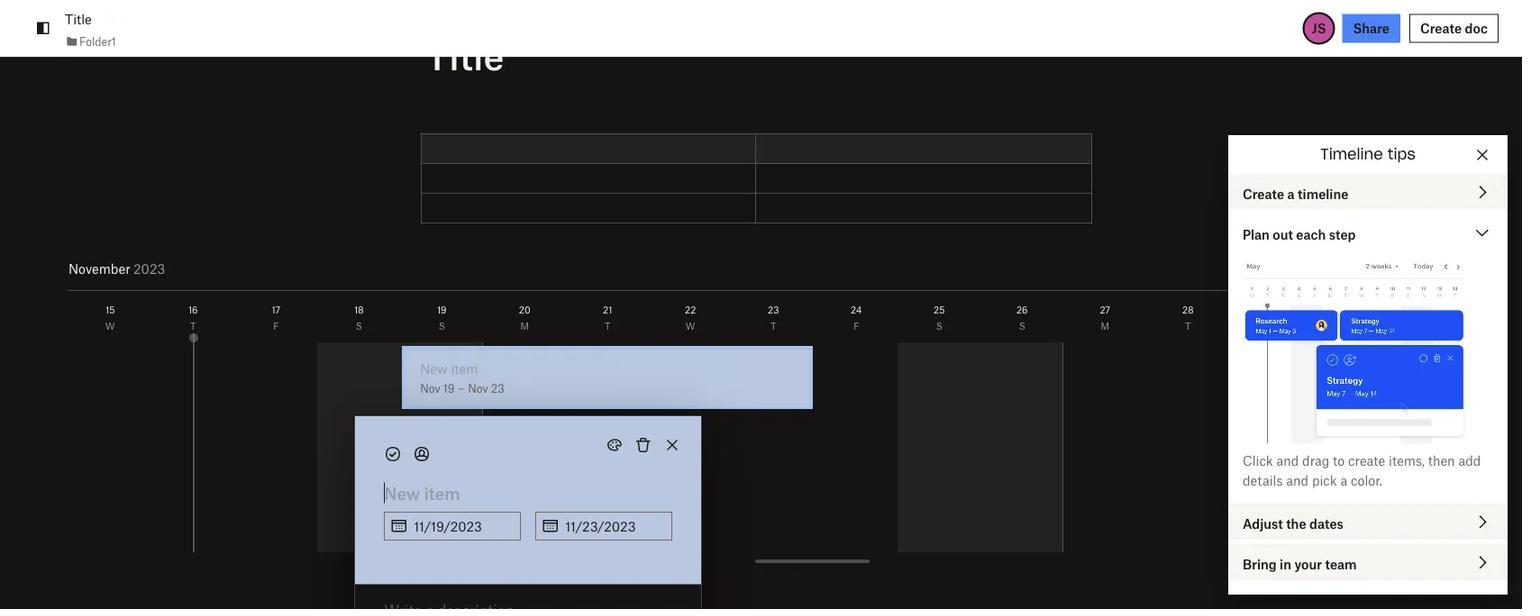 Task type: describe. For each thing, give the bounding box(es) containing it.
23 inside new item nov 19 – nov 23
[[491, 382, 504, 395]]

15
[[105, 304, 115, 315]]

25 s
[[934, 304, 945, 332]]

today
[[1375, 259, 1412, 275]]

create
[[1348, 452, 1385, 468]]

s for 19 s
[[439, 320, 445, 332]]

september
[[69, 260, 135, 276]]

to
[[1333, 452, 1345, 468]]

tips
[[1388, 147, 1415, 162]]

18
[[354, 304, 364, 315]]

24
[[851, 304, 862, 315]]

plan out each step button
[[1228, 214, 1508, 251]]

2 nov from the left
[[468, 382, 488, 395]]

click and drag to create items, then add details and pick a color.
[[1243, 452, 1481, 488]]

wrapper timeline assign image
[[411, 443, 433, 465]]

26 s
[[1016, 304, 1028, 332]]

doc
[[1465, 20, 1488, 36]]

f for 1 f
[[1434, 320, 1439, 332]]

team
[[1325, 556, 1357, 572]]

27
[[1100, 304, 1110, 315]]

w for 22 w
[[686, 320, 695, 332]]

29 w
[[1265, 304, 1276, 332]]

16
[[188, 304, 198, 315]]

october
[[69, 260, 117, 276]]

caption
[[447, 581, 501, 599]]

30
[[1348, 304, 1360, 315]]

october 2023
[[69, 260, 152, 276]]

–
[[458, 382, 464, 395]]

folder1
[[79, 34, 116, 48]]

20
[[519, 304, 530, 315]]

item
[[451, 360, 478, 376]]

bring in your team link
[[1228, 544, 1508, 580]]

t for 28 t
[[1185, 320, 1191, 332]]

26
[[1016, 304, 1028, 315]]

step
[[1329, 226, 1356, 242]]

2023 for september 2023
[[138, 260, 170, 276]]

drag
[[1302, 452, 1329, 468]]

22
[[685, 304, 696, 315]]

september 2023
[[69, 260, 170, 276]]

new
[[420, 360, 448, 376]]

m for 20 m
[[520, 320, 529, 332]]

23 t
[[768, 304, 779, 332]]

17
[[272, 304, 280, 315]]

create for create a timeline
[[1243, 186, 1284, 201]]

js
[[1312, 20, 1326, 36]]

w for 15 w
[[105, 320, 115, 332]]

js button
[[1303, 12, 1335, 45]]

plan out each step link
[[1228, 214, 1508, 251]]

the
[[1286, 515, 1306, 531]]

t for 21 t
[[605, 320, 611, 332]]

1 nov from the left
[[420, 382, 440, 395]]

17 f
[[272, 304, 280, 332]]

22 w
[[685, 304, 696, 332]]

timeline
[[1298, 186, 1348, 201]]

timeline tips
[[1320, 147, 1415, 162]]

folder1 link
[[65, 32, 116, 50]]

18 s
[[354, 304, 364, 332]]

2023 for december 2023
[[1460, 260, 1492, 276]]

1 f
[[1434, 304, 1439, 332]]

w for 29 w
[[1266, 320, 1276, 332]]

create a timeline link
[[1228, 174, 1508, 210]]



Task type: locate. For each thing, give the bounding box(es) containing it.
t inside 23 t
[[770, 320, 776, 332]]

t down 28
[[1185, 320, 1191, 332]]

s
[[356, 320, 362, 332], [439, 320, 445, 332], [936, 320, 942, 332], [1019, 320, 1025, 332]]

21 t
[[603, 304, 612, 332]]

a left timeline
[[1287, 186, 1295, 201]]

0 horizontal spatial title
[[65, 11, 92, 27]]

1 horizontal spatial m
[[1101, 320, 1109, 332]]

w down the 29
[[1266, 320, 1276, 332]]

a inside popup button
[[1287, 186, 1295, 201]]

create for create doc
[[1420, 20, 1462, 36]]

s inside 26 s
[[1019, 320, 1025, 332]]

create inside "link"
[[1243, 186, 1284, 201]]

0 horizontal spatial a
[[1287, 186, 1295, 201]]

2 m from the left
[[1101, 320, 1109, 332]]

0 vertical spatial a
[[1287, 186, 1295, 201]]

w down 15
[[105, 320, 115, 332]]

s inside 18 s
[[356, 320, 362, 332]]

items,
[[1389, 452, 1425, 468]]

4 2023 from the left
[[1460, 260, 1492, 276]]

0 vertical spatial 23
[[768, 304, 779, 315]]

2023 for october 2023
[[120, 260, 152, 276]]

details
[[1243, 472, 1283, 488]]

t for 16 t
[[190, 320, 196, 332]]

1 vertical spatial 23
[[491, 382, 504, 395]]

each
[[1296, 226, 1326, 242]]

title
[[65, 11, 92, 27], [425, 32, 504, 77]]

m inside 20 m
[[520, 320, 529, 332]]

1 vertical spatial 19
[[443, 382, 455, 395]]

4 s from the left
[[1019, 320, 1025, 332]]

a inside 'click and drag to create items, then add details and pick a color.'
[[1340, 472, 1347, 488]]

0 horizontal spatial nov
[[420, 382, 440, 395]]

1 w from the left
[[105, 320, 115, 332]]

25
[[934, 304, 945, 315]]

2 horizontal spatial f
[[1434, 320, 1439, 332]]

2 2023 from the left
[[134, 260, 165, 276]]

new item nov 19 – nov 23
[[420, 360, 504, 395]]

and left pick
[[1286, 472, 1309, 488]]

1 horizontal spatial f
[[854, 320, 859, 332]]

27 m
[[1100, 304, 1110, 332]]

t down 16 on the left of the page
[[190, 320, 196, 332]]

w inside 22 w
[[686, 320, 695, 332]]

4 t from the left
[[1185, 320, 1191, 332]]

0 horizontal spatial f
[[273, 320, 279, 332]]

0 horizontal spatial w
[[105, 320, 115, 332]]

1 t from the left
[[190, 320, 196, 332]]

november 2023
[[69, 260, 165, 276]]

november
[[69, 260, 130, 276]]

in
[[1280, 556, 1291, 572]]

s down 18
[[356, 320, 362, 332]]

december
[[1395, 260, 1457, 276]]

16 t
[[188, 304, 198, 332]]

0 vertical spatial 19
[[437, 304, 447, 315]]

create doc
[[1420, 20, 1488, 36]]

1 inside 1 f
[[1435, 304, 1439, 315]]

3 f from the left
[[1434, 320, 1439, 332]]

1 horizontal spatial 23
[[768, 304, 779, 315]]

adjust the dates
[[1243, 515, 1344, 531]]

23 right 22
[[768, 304, 779, 315]]

updated 1 second ago
[[1291, 572, 1423, 588]]

30 t
[[1348, 304, 1360, 332]]

2 w from the left
[[686, 320, 695, 332]]

bring
[[1243, 556, 1277, 572]]

0 horizontal spatial create
[[1243, 186, 1284, 201]]

0 horizontal spatial m
[[520, 320, 529, 332]]

your
[[1294, 556, 1322, 572]]

bring in your team
[[1243, 556, 1357, 572]]

plan
[[1243, 226, 1270, 242]]

m inside the 27 m
[[1101, 320, 1109, 332]]

f down the 24
[[854, 320, 859, 332]]

share button
[[1342, 14, 1400, 43]]

t inside 30 t
[[1351, 320, 1357, 332]]

1 vertical spatial title
[[425, 32, 504, 77]]

t right 22 w
[[770, 320, 776, 332]]

t for 23 t
[[770, 320, 776, 332]]

1 2023 from the left
[[120, 260, 152, 276]]

plan out each step
[[1243, 226, 1356, 242]]

1 vertical spatial 1
[[1346, 572, 1351, 588]]

3 s from the left
[[936, 320, 942, 332]]

timeline
[[1320, 147, 1383, 162]]

m for 27 m
[[1101, 320, 1109, 332]]

3 t from the left
[[770, 320, 776, 332]]

15 w
[[105, 304, 115, 332]]

f for 17 f
[[273, 320, 279, 332]]

2023 for november 2023
[[134, 260, 165, 276]]

create a timeline
[[1243, 186, 1348, 201]]

f down 17
[[273, 320, 279, 332]]

t inside 21 t
[[605, 320, 611, 332]]

out
[[1273, 226, 1293, 242]]

f
[[273, 320, 279, 332], [854, 320, 859, 332], [1434, 320, 1439, 332]]

23
[[768, 304, 779, 315], [491, 382, 504, 395]]

2 s from the left
[[439, 320, 445, 332]]

nov right –
[[468, 382, 488, 395]]

and
[[1276, 452, 1299, 468], [1286, 472, 1309, 488]]

pick
[[1312, 472, 1337, 488]]

0 vertical spatial create
[[1420, 20, 1462, 36]]

19 left –
[[443, 382, 455, 395]]

w down 22
[[686, 320, 695, 332]]

f down december 2023
[[1434, 320, 1439, 332]]

t for 30 t
[[1351, 320, 1357, 332]]

1 vertical spatial create
[[1243, 186, 1284, 201]]

1 vertical spatial and
[[1286, 472, 1309, 488]]

None text field
[[565, 513, 672, 540]]

s down 25
[[936, 320, 942, 332]]

nov
[[420, 382, 440, 395], [468, 382, 488, 395]]

s up new
[[439, 320, 445, 332]]

1
[[1435, 304, 1439, 315], [1346, 572, 1351, 588]]

1 horizontal spatial title
[[425, 32, 504, 77]]

1 horizontal spatial nov
[[468, 382, 488, 395]]

create left "doc"
[[1420, 20, 1462, 36]]

a right pick
[[1340, 472, 1347, 488]]

0 horizontal spatial 23
[[491, 382, 504, 395]]

t
[[190, 320, 196, 332], [605, 320, 611, 332], [770, 320, 776, 332], [1185, 320, 1191, 332], [1351, 320, 1357, 332]]

1 f from the left
[[273, 320, 279, 332]]

w
[[105, 320, 115, 332], [686, 320, 695, 332], [1266, 320, 1276, 332]]

updated
[[1291, 572, 1343, 588]]

m down 20
[[520, 320, 529, 332]]

19 s
[[437, 304, 447, 332]]

1 m from the left
[[520, 320, 529, 332]]

3 w from the left
[[1266, 320, 1276, 332]]

create
[[1420, 20, 1462, 36], [1243, 186, 1284, 201]]

0 vertical spatial 1
[[1435, 304, 1439, 315]]

m down the 27
[[1101, 320, 1109, 332]]

adjust the dates link
[[1228, 504, 1508, 540]]

2 f from the left
[[854, 320, 859, 332]]

nov down new
[[420, 382, 440, 395]]

s for 26 s
[[1019, 320, 1025, 332]]

1 horizontal spatial w
[[686, 320, 695, 332]]

19 up new
[[437, 304, 447, 315]]

1 horizontal spatial a
[[1340, 472, 1347, 488]]

add
[[1458, 452, 1481, 468]]

23 right –
[[491, 382, 504, 395]]

f for 24 f
[[854, 320, 859, 332]]

t down 21
[[605, 320, 611, 332]]

t inside 16 t
[[190, 320, 196, 332]]

s for 18 s
[[356, 320, 362, 332]]

december 2023
[[1395, 260, 1492, 276]]

bring in your team button
[[1228, 544, 1508, 580]]

adjust the dates button
[[1228, 504, 1508, 540]]

21
[[603, 304, 612, 315]]

None text field
[[414, 513, 520, 540]]

28 t
[[1182, 304, 1193, 332]]

w inside 29 w
[[1266, 320, 1276, 332]]

f inside the "17 f"
[[273, 320, 279, 332]]

ago
[[1401, 572, 1423, 588]]

today button
[[1367, 257, 1412, 278]]

2 t from the left
[[605, 320, 611, 332]]

t down the 30
[[1351, 320, 1357, 332]]

1 horizontal spatial create
[[1420, 20, 1462, 36]]

adjust
[[1243, 515, 1283, 531]]

title link
[[65, 9, 92, 29]]

second
[[1355, 572, 1398, 588]]

click
[[1243, 452, 1273, 468]]

3 2023 from the left
[[138, 260, 170, 276]]

2 horizontal spatial w
[[1266, 320, 1276, 332]]

24 f
[[851, 304, 862, 332]]

s inside 19 s
[[439, 320, 445, 332]]

dates
[[1309, 515, 1344, 531]]

a
[[1287, 186, 1295, 201], [1340, 472, 1347, 488]]

1 down team
[[1346, 572, 1351, 588]]

19 inside new item nov 19 – nov 23
[[443, 382, 455, 395]]

and left drag
[[1276, 452, 1299, 468]]

share
[[1353, 20, 1390, 36]]

f inside 24 f
[[854, 320, 859, 332]]

t inside 28 t
[[1185, 320, 1191, 332]]

0 vertical spatial title
[[65, 11, 92, 27]]

28
[[1182, 304, 1193, 315]]

create doc button
[[1409, 14, 1499, 43]]

1 vertical spatial a
[[1340, 472, 1347, 488]]

5 t from the left
[[1351, 320, 1357, 332]]

29
[[1265, 304, 1276, 315]]

color.
[[1351, 472, 1382, 488]]

2023
[[120, 260, 152, 276], [134, 260, 165, 276], [138, 260, 170, 276], [1460, 260, 1492, 276]]

0 horizontal spatial 1
[[1346, 572, 1351, 588]]

create a timeline button
[[1228, 174, 1508, 210]]

s for 25 s
[[936, 320, 942, 332]]

1 s from the left
[[356, 320, 362, 332]]

20 m
[[519, 304, 530, 332]]

create up plan
[[1243, 186, 1284, 201]]

1 horizontal spatial 1
[[1435, 304, 1439, 315]]

1 down december 2023
[[1435, 304, 1439, 315]]

0 vertical spatial and
[[1276, 452, 1299, 468]]

then
[[1428, 452, 1455, 468]]

s down the 26
[[1019, 320, 1025, 332]]

s inside '25 s'
[[936, 320, 942, 332]]



Task type: vqa. For each thing, say whether or not it's contained in the screenshot.


